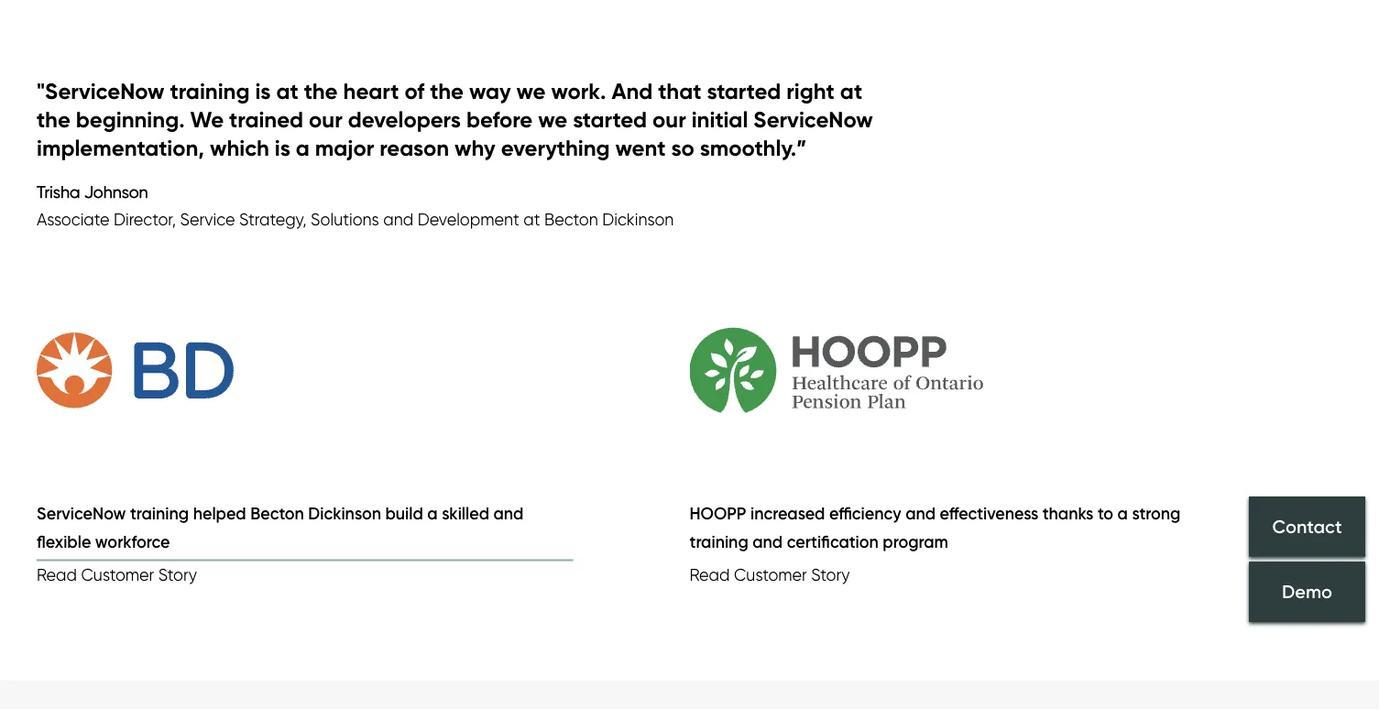 Task type: locate. For each thing, give the bounding box(es) containing it.
1 vertical spatial servicenow
[[37, 504, 126, 524]]

and right solutions
[[383, 210, 414, 230]]

1 horizontal spatial dickinson
[[603, 210, 674, 230]]

becton down everything
[[545, 210, 598, 230]]

customer down workforce
[[81, 566, 154, 586]]

initial
[[692, 106, 748, 133]]

servicenow down the right
[[754, 106, 874, 133]]

training inside hoopp increased efficiency and effectiveness thanks to a strong training and certification program
[[690, 532, 749, 552]]

training up workforce
[[130, 504, 189, 524]]

2 read from the left
[[690, 566, 730, 586]]

1 horizontal spatial story
[[812, 566, 850, 586]]

2 story from the left
[[812, 566, 850, 586]]

helped
[[193, 504, 246, 524]]

our
[[309, 106, 343, 133], [653, 106, 686, 133]]

0 vertical spatial training
[[170, 77, 250, 105]]

build
[[386, 504, 423, 524]]

before
[[467, 106, 533, 133]]

0 vertical spatial dickinson
[[603, 210, 674, 230]]

training for "servicenow
[[170, 77, 250, 105]]

0 vertical spatial becton
[[545, 210, 598, 230]]

director,
[[114, 210, 176, 230]]

1 horizontal spatial becton
[[545, 210, 598, 230]]

heart
[[343, 77, 399, 105]]

training inside the servicenow training helped becton dickinson build a skilled and flexible workforce
[[130, 504, 189, 524]]

read down hoopp
[[690, 566, 730, 586]]

1 horizontal spatial read
[[690, 566, 730, 586]]

hoopp logo image
[[690, 262, 1205, 480]]

a right build
[[428, 504, 438, 524]]

our down that
[[653, 106, 686, 133]]

0 vertical spatial servicenow
[[754, 106, 874, 133]]

at
[[276, 77, 299, 105], [841, 77, 863, 105], [524, 210, 540, 230]]

0 horizontal spatial at
[[276, 77, 299, 105]]

program
[[883, 532, 949, 552]]

started up the initial
[[707, 77, 781, 105]]

2 our from the left
[[653, 106, 686, 133]]

we right way
[[517, 77, 546, 105]]

and
[[383, 210, 414, 230], [494, 504, 524, 524], [906, 504, 936, 524], [753, 532, 783, 552]]

and right skilled
[[494, 504, 524, 524]]

story
[[158, 566, 197, 586], [812, 566, 850, 586]]

customer for and
[[734, 566, 808, 586]]

dickinson
[[603, 210, 674, 230], [308, 504, 381, 524]]

a left major
[[296, 135, 310, 162]]

0 vertical spatial is
[[255, 77, 271, 105]]

customer for workforce
[[81, 566, 154, 586]]

smoothly."
[[700, 135, 807, 162]]

the down "servicenow
[[37, 106, 70, 133]]

becton right helped
[[250, 504, 304, 524]]

0 horizontal spatial read customer story
[[37, 566, 197, 586]]

is
[[255, 77, 271, 105], [275, 135, 290, 162]]

1 horizontal spatial our
[[653, 106, 686, 133]]

a
[[296, 135, 310, 162], [428, 504, 438, 524], [1118, 504, 1129, 524]]

becton inside the servicenow training helped becton dickinson build a skilled and flexible workforce
[[250, 504, 304, 524]]

read down "flexible" at the left of page
[[37, 566, 77, 586]]

johnson
[[84, 182, 148, 202]]

customer down increased
[[734, 566, 808, 586]]

contact link
[[1250, 497, 1366, 557]]

2 customer from the left
[[734, 566, 808, 586]]

training down hoopp
[[690, 532, 749, 552]]

1 horizontal spatial customer
[[734, 566, 808, 586]]

major
[[315, 135, 374, 162]]

right
[[787, 77, 835, 105]]

and inside trisha johnson associate director, service strategy, solutions and development at becton dickinson
[[383, 210, 414, 230]]

2 read customer story from the left
[[690, 566, 850, 586]]

strategy,
[[239, 210, 307, 230]]

and inside the servicenow training helped becton dickinson build a skilled and flexible workforce
[[494, 504, 524, 524]]

2 vertical spatial training
[[690, 532, 749, 552]]

1 horizontal spatial a
[[428, 504, 438, 524]]

0 horizontal spatial becton
[[250, 504, 304, 524]]

1 story from the left
[[158, 566, 197, 586]]

2 horizontal spatial a
[[1118, 504, 1129, 524]]

0 horizontal spatial our
[[309, 106, 343, 133]]

a inside hoopp increased efficiency and effectiveness thanks to a strong training and certification program
[[1118, 504, 1129, 524]]

1 vertical spatial started
[[573, 106, 647, 133]]

at up trained
[[276, 77, 299, 105]]

becton inside trisha johnson associate director, service strategy, solutions and development at becton dickinson
[[545, 210, 598, 230]]

0 horizontal spatial story
[[158, 566, 197, 586]]

reason
[[380, 135, 449, 162]]

1 horizontal spatial servicenow
[[754, 106, 874, 133]]

our up major
[[309, 106, 343, 133]]

we up everything
[[538, 106, 568, 133]]

read
[[37, 566, 77, 586], [690, 566, 730, 586]]

flexible
[[37, 532, 91, 552]]

the right the 'of'
[[430, 77, 464, 105]]

0 horizontal spatial servicenow
[[37, 504, 126, 524]]

trisha johnson associate director, service strategy, solutions and development at becton dickinson
[[37, 182, 674, 230]]

so
[[672, 135, 695, 162]]

1 read from the left
[[37, 566, 77, 586]]

1 customer from the left
[[81, 566, 154, 586]]

0 vertical spatial started
[[707, 77, 781, 105]]

implementation,
[[37, 135, 204, 162]]

a right to
[[1118, 504, 1129, 524]]

training inside ""servicenow training is at the heart of the way we work. and that started right at the beginning. we trained our developers before we started our initial servicenow implementation, which is a major reason why everything went so smoothly.""
[[170, 77, 250, 105]]

story for and
[[812, 566, 850, 586]]

1 vertical spatial training
[[130, 504, 189, 524]]

0 horizontal spatial read
[[37, 566, 77, 586]]

read customer story
[[37, 566, 197, 586], [690, 566, 850, 586]]

at right development
[[524, 210, 540, 230]]

is down trained
[[275, 135, 290, 162]]

becton dickinson logo image
[[37, 262, 552, 480]]

story down workforce
[[158, 566, 197, 586]]

we
[[517, 77, 546, 105], [538, 106, 568, 133]]

servicenow up "flexible" at the left of page
[[37, 504, 126, 524]]

0 horizontal spatial dickinson
[[308, 504, 381, 524]]

beginning.
[[76, 106, 185, 133]]

which
[[210, 135, 269, 162]]

0 horizontal spatial is
[[255, 77, 271, 105]]

started down and
[[573, 106, 647, 133]]

the
[[304, 77, 338, 105], [430, 77, 464, 105], [37, 106, 70, 133]]

read customer story down workforce
[[37, 566, 197, 586]]

0 vertical spatial we
[[517, 77, 546, 105]]

training up we
[[170, 77, 250, 105]]

is up trained
[[255, 77, 271, 105]]

servicenow
[[754, 106, 874, 133], [37, 504, 126, 524]]

becton
[[545, 210, 598, 230], [250, 504, 304, 524]]

strong
[[1133, 504, 1181, 524]]

to
[[1098, 504, 1114, 524]]

a inside ""servicenow training is at the heart of the way we work. and that started right at the beginning. we trained our developers before we started our initial servicenow implementation, which is a major reason why everything went so smoothly.""
[[296, 135, 310, 162]]

customer
[[81, 566, 154, 586], [734, 566, 808, 586]]

story down certification
[[812, 566, 850, 586]]

the left heart
[[304, 77, 338, 105]]

1 vertical spatial dickinson
[[308, 504, 381, 524]]

1 vertical spatial becton
[[250, 504, 304, 524]]

at right the right
[[841, 77, 863, 105]]

went
[[616, 135, 666, 162]]

story for workforce
[[158, 566, 197, 586]]

workforce
[[95, 532, 170, 552]]

training
[[170, 77, 250, 105], [130, 504, 189, 524], [690, 532, 749, 552]]

everything
[[501, 135, 610, 162]]

read for training
[[690, 566, 730, 586]]

dickinson left build
[[308, 504, 381, 524]]

read for flexible
[[37, 566, 77, 586]]

0 horizontal spatial customer
[[81, 566, 154, 586]]

efficiency
[[830, 504, 902, 524]]

0 horizontal spatial the
[[37, 106, 70, 133]]

read customer story down increased
[[690, 566, 850, 586]]

contact
[[1273, 515, 1343, 538]]

associate
[[37, 210, 110, 230]]

1 horizontal spatial read customer story
[[690, 566, 850, 586]]

dickinson down went at the top of the page
[[603, 210, 674, 230]]

0 horizontal spatial a
[[296, 135, 310, 162]]

1 horizontal spatial at
[[524, 210, 540, 230]]

1 read customer story from the left
[[37, 566, 197, 586]]

servicenow inside the servicenow training helped becton dickinson build a skilled and flexible workforce
[[37, 504, 126, 524]]

demo
[[1283, 581, 1333, 603]]

read customer story for workforce
[[37, 566, 197, 586]]

1 horizontal spatial is
[[275, 135, 290, 162]]

1 horizontal spatial the
[[304, 77, 338, 105]]

started
[[707, 77, 781, 105], [573, 106, 647, 133]]

and
[[612, 77, 653, 105]]



Task type: describe. For each thing, give the bounding box(es) containing it.
we
[[190, 106, 224, 133]]

hoopp increased efficiency and effectiveness thanks to a strong training and certification program
[[690, 504, 1181, 552]]

and down increased
[[753, 532, 783, 552]]

of
[[405, 77, 425, 105]]

way
[[469, 77, 511, 105]]

read customer story for and
[[690, 566, 850, 586]]

servicenow training helped becton dickinson build a skilled and flexible workforce
[[37, 504, 524, 552]]

2 horizontal spatial at
[[841, 77, 863, 105]]

skilled
[[442, 504, 490, 524]]

certification
[[787, 532, 879, 552]]

and up program
[[906, 504, 936, 524]]

work.
[[552, 77, 606, 105]]

1 vertical spatial is
[[275, 135, 290, 162]]

training for servicenow
[[130, 504, 189, 524]]

dickinson inside the servicenow training helped becton dickinson build a skilled and flexible workforce
[[308, 504, 381, 524]]

effectiveness
[[940, 504, 1039, 524]]

hoopp
[[690, 504, 747, 524]]

service
[[180, 210, 235, 230]]

"servicenow training is at the heart of the way we work. and that started right at the beginning. we trained our developers before we started our initial servicenow implementation, which is a major reason why everything went so smoothly."
[[37, 77, 874, 162]]

solutions
[[311, 210, 379, 230]]

at inside trisha johnson associate director, service strategy, solutions and development at becton dickinson
[[524, 210, 540, 230]]

1 horizontal spatial started
[[707, 77, 781, 105]]

2 horizontal spatial the
[[430, 77, 464, 105]]

increased
[[751, 504, 826, 524]]

development
[[418, 210, 520, 230]]

0 horizontal spatial started
[[573, 106, 647, 133]]

1 our from the left
[[309, 106, 343, 133]]

trained
[[229, 106, 304, 133]]

servicenow inside ""servicenow training is at the heart of the way we work. and that started right at the beginning. we trained our developers before we started our initial servicenow implementation, which is a major reason why everything went so smoothly.""
[[754, 106, 874, 133]]

a inside the servicenow training helped becton dickinson build a skilled and flexible workforce
[[428, 504, 438, 524]]

demo link
[[1250, 562, 1366, 622]]

that
[[659, 77, 702, 105]]

thanks
[[1043, 504, 1094, 524]]

why
[[455, 135, 496, 162]]

dickinson inside trisha johnson associate director, service strategy, solutions and development at becton dickinson
[[603, 210, 674, 230]]

trisha
[[37, 182, 80, 202]]

1 vertical spatial we
[[538, 106, 568, 133]]

developers
[[348, 106, 461, 133]]

"servicenow
[[37, 77, 165, 105]]



Task type: vqa. For each thing, say whether or not it's contained in the screenshot.
the right ServiceNow
yes



